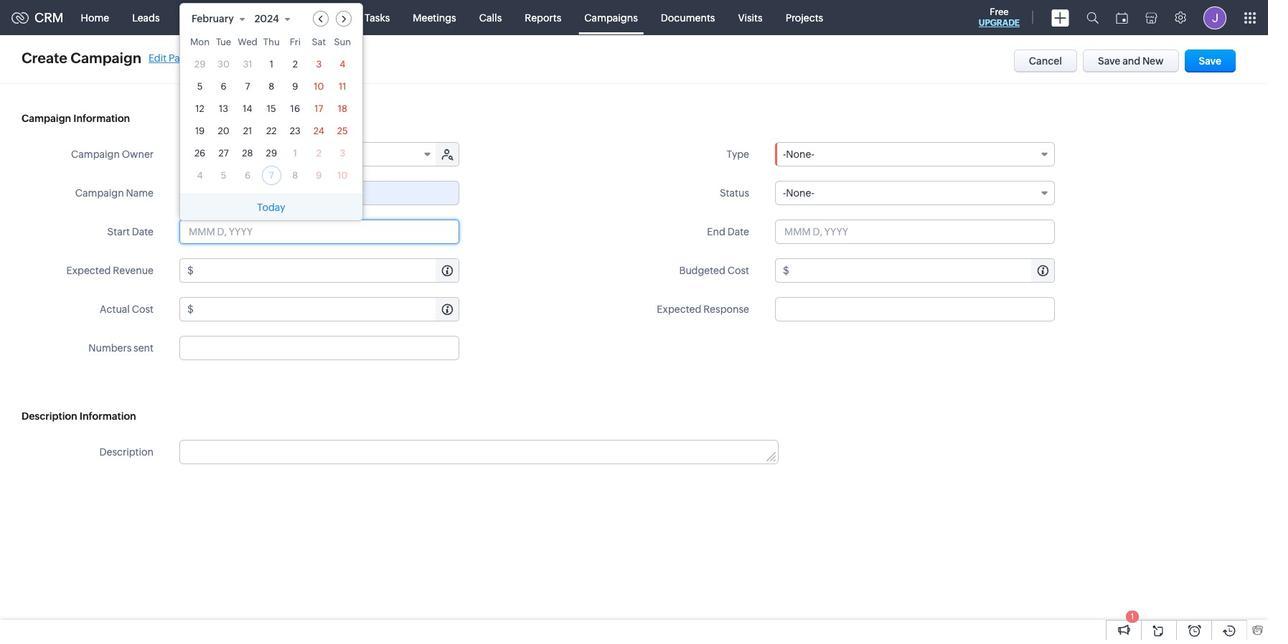 Task type: locate. For each thing, give the bounding box(es) containing it.
simon jacob
[[187, 149, 247, 160]]

1 horizontal spatial description
[[99, 447, 154, 458]]

0 vertical spatial -none- field
[[775, 142, 1055, 167]]

0 vertical spatial 9
[[292, 81, 298, 92]]

4 row from the top
[[190, 99, 352, 118]]

8
[[269, 81, 274, 92], [292, 170, 298, 181]]

campaign down create
[[22, 113, 71, 124]]

1 horizontal spatial cost
[[728, 265, 750, 276]]

sent
[[134, 342, 154, 354]]

1 vertical spatial -none- field
[[775, 181, 1055, 205]]

0 horizontal spatial 9
[[292, 81, 298, 92]]

1 horizontal spatial 2
[[316, 148, 322, 159]]

date for end date
[[728, 226, 750, 238]]

1 vertical spatial 29
[[266, 148, 277, 159]]

17
[[315, 103, 323, 114]]

16
[[291, 103, 300, 114]]

type
[[727, 149, 750, 160]]

1 vertical spatial 8
[[292, 170, 298, 181]]

expected revenue
[[66, 265, 154, 276]]

0 vertical spatial expected
[[66, 265, 111, 276]]

save
[[1099, 55, 1121, 67], [1199, 55, 1222, 67]]

thu
[[263, 37, 280, 47]]

2 down friday column header
[[293, 59, 298, 70]]

expected left revenue
[[66, 265, 111, 276]]

campaign down the home
[[71, 50, 141, 66]]

2 date from the left
[[728, 226, 750, 238]]

row containing 26
[[190, 144, 352, 163]]

1 - from the top
[[783, 149, 786, 160]]

cost
[[728, 265, 750, 276], [132, 304, 154, 315]]

3 row from the top
[[190, 77, 352, 96]]

0 horizontal spatial expected
[[66, 265, 111, 276]]

accounts link
[[237, 0, 305, 35]]

3
[[316, 59, 322, 70], [340, 148, 346, 159]]

thursday column header
[[262, 37, 281, 52]]

-
[[783, 149, 786, 160], [783, 187, 786, 199]]

date
[[132, 226, 154, 238], [728, 226, 750, 238]]

10 up "17"
[[314, 81, 324, 92]]

campaign
[[71, 50, 141, 66], [22, 113, 71, 124], [71, 149, 120, 160], [75, 187, 124, 199]]

wednesday column header
[[238, 37, 258, 52]]

choose date dialog
[[180, 3, 363, 221]]

row
[[190, 37, 352, 52], [190, 55, 352, 74], [190, 77, 352, 96], [190, 99, 352, 118], [190, 121, 352, 141], [190, 144, 352, 163], [190, 166, 352, 185]]

29 down 22
[[266, 148, 277, 159]]

expected down budgeted
[[657, 304, 702, 315]]

1 row from the top
[[190, 37, 352, 52]]

6 row from the top
[[190, 144, 352, 163]]

fri
[[290, 37, 301, 47]]

profile image
[[1204, 6, 1227, 29]]

create
[[22, 50, 67, 66]]

1 vertical spatial -
[[783, 187, 786, 199]]

8 down simon jacob field
[[292, 170, 298, 181]]

search element
[[1078, 0, 1108, 35]]

-None- field
[[775, 142, 1055, 167], [775, 181, 1055, 205]]

information
[[73, 113, 130, 124], [80, 411, 136, 422]]

2 -none- from the top
[[783, 187, 815, 199]]

cost right actual on the top of the page
[[132, 304, 154, 315]]

-none- field for status
[[775, 181, 1055, 205]]

4
[[340, 59, 346, 70], [197, 170, 203, 181]]

0 vertical spatial none-
[[786, 149, 815, 160]]

none-
[[786, 149, 815, 160], [786, 187, 815, 199]]

2024 field
[[254, 11, 297, 27]]

0 vertical spatial 3
[[316, 59, 322, 70]]

grid inside choose date dialog
[[180, 34, 362, 194]]

0 horizontal spatial 6
[[221, 81, 227, 92]]

1 vertical spatial 6
[[245, 170, 251, 181]]

create campaign edit page layout
[[22, 50, 226, 66]]

profile element
[[1195, 0, 1236, 35]]

mon tue wed thu
[[190, 37, 280, 47]]

1
[[270, 59, 274, 70], [293, 148, 297, 159], [1131, 612, 1135, 621]]

save button
[[1185, 50, 1236, 73]]

visits link
[[727, 0, 774, 35]]

today
[[257, 202, 285, 213]]

1 vertical spatial 10
[[338, 170, 348, 181]]

7 down 31
[[245, 81, 250, 92]]

3 down the saturday column header
[[316, 59, 322, 70]]

MMM D, YYYY text field
[[775, 220, 1055, 244]]

page
[[169, 52, 192, 64]]

8 up '15'
[[269, 81, 274, 92]]

0 vertical spatial 5
[[197, 81, 203, 92]]

-none- right type
[[783, 149, 815, 160]]

campaign for campaign information
[[22, 113, 71, 124]]

cost right budgeted
[[728, 265, 750, 276]]

0 vertical spatial 29
[[194, 59, 206, 70]]

-none-
[[783, 149, 815, 160], [783, 187, 815, 199]]

1 save from the left
[[1099, 55, 1121, 67]]

revenue
[[113, 265, 154, 276]]

0 horizontal spatial 2
[[293, 59, 298, 70]]

1 horizontal spatial 8
[[292, 170, 298, 181]]

7
[[245, 81, 250, 92], [269, 170, 274, 181]]

end
[[707, 226, 726, 238]]

tuesday column header
[[214, 37, 233, 52]]

- for type
[[783, 149, 786, 160]]

description for description
[[99, 447, 154, 458]]

1 vertical spatial 2
[[316, 148, 322, 159]]

2 row from the top
[[190, 55, 352, 74]]

1 vertical spatial 1
[[293, 148, 297, 159]]

6
[[221, 81, 227, 92], [245, 170, 251, 181]]

free upgrade
[[979, 6, 1020, 28]]

sun
[[334, 37, 351, 47]]

1 vertical spatial description
[[99, 447, 154, 458]]

0 vertical spatial 1
[[270, 59, 274, 70]]

0 horizontal spatial 3
[[316, 59, 322, 70]]

1 horizontal spatial date
[[728, 226, 750, 238]]

2 none- from the top
[[786, 187, 815, 199]]

save left and
[[1099, 55, 1121, 67]]

0 horizontal spatial 7
[[245, 81, 250, 92]]

row containing 12
[[190, 99, 352, 118]]

29 down monday column header
[[194, 59, 206, 70]]

campaign name
[[75, 187, 154, 199]]

0 vertical spatial 8
[[269, 81, 274, 92]]

9 down simon jacob field
[[316, 170, 322, 181]]

5
[[197, 81, 203, 92], [221, 170, 227, 181]]

information up campaign owner
[[73, 113, 130, 124]]

0 vertical spatial -
[[783, 149, 786, 160]]

0 horizontal spatial 5
[[197, 81, 203, 92]]

- right the status
[[783, 187, 786, 199]]

and
[[1123, 55, 1141, 67]]

MMM D, YYYY text field
[[180, 220, 460, 244]]

2 horizontal spatial 1
[[1131, 612, 1135, 621]]

1 date from the left
[[132, 226, 154, 238]]

0 horizontal spatial 4
[[197, 170, 203, 181]]

grid
[[180, 34, 362, 194]]

6 down 30
[[221, 81, 227, 92]]

1 vertical spatial none-
[[786, 187, 815, 199]]

information for campaign information
[[73, 113, 130, 124]]

home link
[[69, 0, 121, 35]]

7 row from the top
[[190, 166, 352, 185]]

29
[[194, 59, 206, 70], [266, 148, 277, 159]]

2 - from the top
[[783, 187, 786, 199]]

campaign information
[[22, 113, 130, 124]]

5 up 12
[[197, 81, 203, 92]]

$
[[187, 265, 194, 276], [783, 265, 790, 276], [187, 304, 194, 315]]

5 down simon jacob at the top of page
[[221, 170, 227, 181]]

0 vertical spatial description
[[22, 411, 77, 422]]

1 horizontal spatial 1
[[293, 148, 297, 159]]

description
[[22, 411, 77, 422], [99, 447, 154, 458]]

0 vertical spatial information
[[73, 113, 130, 124]]

0 horizontal spatial description
[[22, 411, 77, 422]]

-none- right the status
[[783, 187, 815, 199]]

0 vertical spatial -none-
[[783, 149, 815, 160]]

4 down the sunday column header
[[340, 59, 346, 70]]

0 horizontal spatial 1
[[270, 59, 274, 70]]

new
[[1143, 55, 1164, 67]]

Simon Jacob field
[[180, 143, 437, 166]]

expected for expected revenue
[[66, 265, 111, 276]]

2 vertical spatial 1
[[1131, 612, 1135, 621]]

0 horizontal spatial date
[[132, 226, 154, 238]]

1 horizontal spatial 9
[[316, 170, 322, 181]]

tue
[[216, 37, 231, 47]]

grid containing mon
[[180, 34, 362, 194]]

expected for expected response
[[657, 304, 702, 315]]

- right type
[[783, 149, 786, 160]]

wed
[[238, 37, 258, 47]]

none- right type
[[786, 149, 815, 160]]

0 vertical spatial 4
[[340, 59, 346, 70]]

1 -none- field from the top
[[775, 142, 1055, 167]]

campaign left name
[[75, 187, 124, 199]]

2 -none- field from the top
[[775, 181, 1055, 205]]

expected
[[66, 265, 111, 276], [657, 304, 702, 315]]

2
[[293, 59, 298, 70], [316, 148, 322, 159]]

10
[[314, 81, 324, 92], [338, 170, 348, 181]]

1 vertical spatial 5
[[221, 170, 227, 181]]

1 horizontal spatial save
[[1199, 55, 1222, 67]]

4 down "simon"
[[197, 170, 203, 181]]

cost for actual cost
[[132, 304, 154, 315]]

1 none- from the top
[[786, 149, 815, 160]]

information down numbers
[[80, 411, 136, 422]]

0 vertical spatial 10
[[314, 81, 324, 92]]

save down profile element
[[1199, 55, 1222, 67]]

6 down 28
[[245, 170, 251, 181]]

meetings
[[413, 12, 456, 23]]

-none- field for type
[[775, 142, 1055, 167]]

1 vertical spatial 4
[[197, 170, 203, 181]]

5 row from the top
[[190, 121, 352, 141]]

1 horizontal spatial expected
[[657, 304, 702, 315]]

9 up 16
[[292, 81, 298, 92]]

simon
[[187, 149, 218, 160]]

response
[[704, 304, 750, 315]]

row containing 29
[[190, 55, 352, 74]]

2 down 24
[[316, 148, 322, 159]]

1 vertical spatial -none-
[[783, 187, 815, 199]]

1 horizontal spatial 29
[[266, 148, 277, 159]]

1 horizontal spatial 7
[[269, 170, 274, 181]]

7 up today button
[[269, 170, 274, 181]]

0 horizontal spatial 29
[[194, 59, 206, 70]]

0 horizontal spatial save
[[1099, 55, 1121, 67]]

0 horizontal spatial 10
[[314, 81, 324, 92]]

none- right the status
[[786, 187, 815, 199]]

saturday column header
[[309, 37, 329, 52]]

10 down simon jacob field
[[338, 170, 348, 181]]

date right "start"
[[132, 226, 154, 238]]

0 vertical spatial 7
[[245, 81, 250, 92]]

date for start date
[[132, 226, 154, 238]]

1 vertical spatial cost
[[132, 304, 154, 315]]

None text field
[[180, 181, 460, 205], [196, 259, 459, 282], [792, 259, 1055, 282], [775, 297, 1055, 322], [180, 441, 778, 464], [180, 181, 460, 205], [196, 259, 459, 282], [792, 259, 1055, 282], [775, 297, 1055, 322], [180, 441, 778, 464]]

row containing 5
[[190, 77, 352, 96]]

campaign down campaign information
[[71, 149, 120, 160]]

none- for type
[[786, 149, 815, 160]]

save for save and new
[[1099, 55, 1121, 67]]

0 horizontal spatial cost
[[132, 304, 154, 315]]

1 vertical spatial information
[[80, 411, 136, 422]]

1 vertical spatial expected
[[657, 304, 702, 315]]

0 vertical spatial cost
[[728, 265, 750, 276]]

2 save from the left
[[1199, 55, 1222, 67]]

monday column header
[[190, 37, 210, 52]]

date right "end" at the right top of the page
[[728, 226, 750, 238]]

1 horizontal spatial 6
[[245, 170, 251, 181]]

- for status
[[783, 187, 786, 199]]

cost for budgeted cost
[[728, 265, 750, 276]]

None text field
[[196, 298, 459, 321], [180, 336, 460, 360], [196, 298, 459, 321], [180, 336, 460, 360]]

3 down 25
[[340, 148, 346, 159]]

1 -none- from the top
[[783, 149, 815, 160]]

1 horizontal spatial 3
[[340, 148, 346, 159]]

logo image
[[11, 12, 29, 23]]



Task type: describe. For each thing, give the bounding box(es) containing it.
free
[[990, 6, 1009, 17]]

campaign for campaign name
[[75, 187, 124, 199]]

mon
[[190, 37, 210, 47]]

1 vertical spatial 9
[[316, 170, 322, 181]]

none- for status
[[786, 187, 815, 199]]

calendar image
[[1117, 12, 1129, 23]]

numbers
[[88, 342, 132, 354]]

start date
[[107, 226, 154, 238]]

0 horizontal spatial 8
[[269, 81, 274, 92]]

start
[[107, 226, 130, 238]]

18
[[338, 103, 347, 114]]

actual cost
[[100, 304, 154, 315]]

campaigns
[[585, 12, 638, 23]]

0 vertical spatial 6
[[221, 81, 227, 92]]

0 vertical spatial 2
[[293, 59, 298, 70]]

create menu element
[[1043, 0, 1078, 35]]

information for description information
[[80, 411, 136, 422]]

25
[[337, 126, 348, 136]]

february
[[192, 13, 234, 24]]

tasks link
[[353, 0, 402, 35]]

save for save
[[1199, 55, 1222, 67]]

documents link
[[650, 0, 727, 35]]

$ for actual cost
[[187, 304, 194, 315]]

contacts
[[183, 12, 225, 23]]

save and new
[[1099, 55, 1164, 67]]

accounts
[[248, 12, 293, 23]]

home
[[81, 12, 109, 23]]

23
[[290, 126, 301, 136]]

sunday column header
[[333, 37, 352, 52]]

leads link
[[121, 0, 171, 35]]

-none- for type
[[783, 149, 815, 160]]

visits
[[738, 12, 763, 23]]

cancel
[[1029, 55, 1063, 67]]

jacob
[[220, 149, 247, 160]]

calls link
[[468, 0, 514, 35]]

21
[[243, 126, 252, 136]]

February field
[[191, 11, 252, 27]]

30
[[218, 59, 230, 70]]

deals
[[316, 12, 342, 23]]

budgeted
[[680, 265, 726, 276]]

today link
[[257, 202, 285, 213]]

24
[[314, 126, 324, 136]]

create menu image
[[1052, 9, 1070, 26]]

tasks
[[365, 12, 390, 23]]

1 vertical spatial 3
[[340, 148, 346, 159]]

crm
[[34, 10, 64, 25]]

row containing 4
[[190, 166, 352, 185]]

friday column header
[[286, 37, 305, 52]]

meetings link
[[402, 0, 468, 35]]

row containing mon
[[190, 37, 352, 52]]

26
[[194, 148, 206, 159]]

31
[[243, 59, 252, 70]]

row containing 19
[[190, 121, 352, 141]]

sat
[[312, 37, 326, 47]]

14
[[243, 103, 252, 114]]

layout
[[194, 52, 226, 64]]

calls
[[479, 12, 502, 23]]

contacts link
[[171, 0, 237, 35]]

20
[[218, 126, 230, 136]]

-none- for status
[[783, 187, 815, 199]]

end date
[[707, 226, 750, 238]]

$ for expected revenue
[[187, 265, 194, 276]]

leads
[[132, 12, 160, 23]]

campaigns link
[[573, 0, 650, 35]]

1 vertical spatial 7
[[269, 170, 274, 181]]

22
[[266, 126, 277, 136]]

12
[[195, 103, 205, 114]]

status
[[720, 187, 750, 199]]

crm link
[[11, 10, 64, 25]]

edit page layout link
[[149, 52, 226, 64]]

reports
[[525, 12, 562, 23]]

reports link
[[514, 0, 573, 35]]

search image
[[1087, 11, 1099, 24]]

projects link
[[774, 0, 835, 35]]

deals link
[[305, 0, 353, 35]]

save and new button
[[1083, 50, 1179, 73]]

campaign owner
[[71, 149, 154, 160]]

11
[[339, 81, 346, 92]]

1 horizontal spatial 4
[[340, 59, 346, 70]]

27
[[219, 148, 229, 159]]

budgeted cost
[[680, 265, 750, 276]]

actual
[[100, 304, 130, 315]]

$ for budgeted cost
[[783, 265, 790, 276]]

15
[[267, 103, 276, 114]]

description information
[[22, 411, 136, 422]]

today button
[[180, 194, 362, 220]]

documents
[[661, 12, 715, 23]]

name
[[126, 187, 154, 199]]

description for description information
[[22, 411, 77, 422]]

1 horizontal spatial 10
[[338, 170, 348, 181]]

owner
[[122, 149, 154, 160]]

13
[[219, 103, 228, 114]]

1 horizontal spatial 5
[[221, 170, 227, 181]]

numbers sent
[[88, 342, 154, 354]]

2024
[[255, 13, 279, 24]]

campaign for campaign owner
[[71, 149, 120, 160]]

cancel button
[[1014, 50, 1078, 73]]

28
[[242, 148, 253, 159]]

upgrade
[[979, 18, 1020, 28]]

edit
[[149, 52, 167, 64]]

projects
[[786, 12, 824, 23]]

expected response
[[657, 304, 750, 315]]

19
[[195, 126, 205, 136]]



Task type: vqa. For each thing, say whether or not it's contained in the screenshot.


